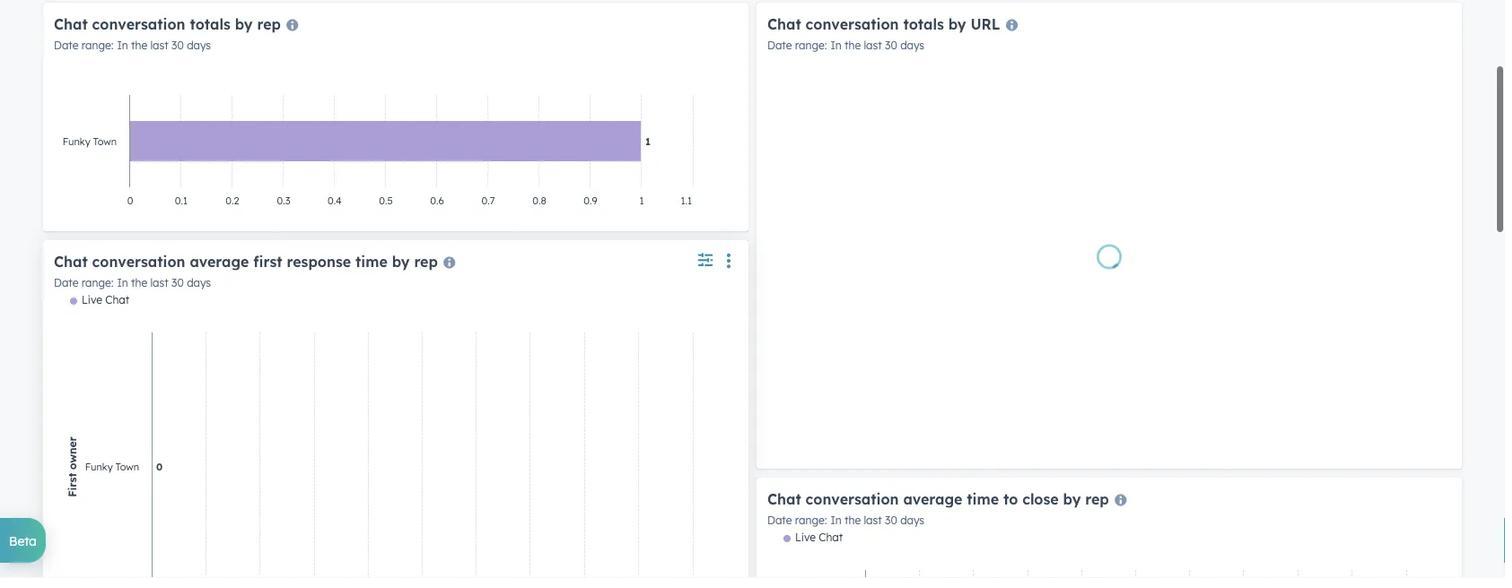 Task type: locate. For each thing, give the bounding box(es) containing it.
range: inside chat conversation totals by rep element
[[82, 36, 113, 49]]

date
[[54, 36, 79, 49], [767, 36, 792, 49], [54, 274, 79, 287], [767, 512, 792, 525]]

the inside chat conversation totals by rep element
[[131, 36, 147, 49]]

time right response
[[355, 250, 388, 268]]

rep for chat conversation average time to close by rep
[[1085, 488, 1109, 506]]

range:
[[82, 36, 113, 49], [795, 36, 827, 49], [82, 274, 113, 287], [795, 512, 827, 525]]

totals inside chat conversation totals by url element
[[903, 12, 944, 30]]

date inside chat conversation average time to close by rep element
[[767, 512, 792, 525]]

time left to at the right of page
[[967, 488, 999, 506]]

30 down 'chat conversation average first response time by rep'
[[171, 274, 184, 287]]

30 inside chat conversation average time to close by rep element
[[885, 512, 897, 525]]

rep inside chat conversation average time to close by rep element
[[1085, 488, 1109, 506]]

the
[[131, 36, 147, 49], [845, 36, 861, 49], [131, 274, 147, 287], [845, 512, 861, 525]]

1 vertical spatial average
[[903, 488, 962, 506]]

2 totals from the left
[[903, 12, 944, 30]]

days down chat conversation totals by rep
[[187, 36, 211, 49]]

average for first
[[190, 250, 249, 268]]

30 for chat conversation average time to close by rep
[[885, 512, 897, 525]]

30 down chat conversation totals by url
[[885, 36, 897, 49]]

30 inside chat conversation average first response time by rep element
[[171, 274, 184, 287]]

1 horizontal spatial time
[[967, 488, 999, 506]]

days inside chat conversation average time to close by rep element
[[900, 512, 925, 525]]

date range: in the last 30 days inside chat conversation average time to close by rep element
[[767, 512, 925, 525]]

chat conversation average time to close by rep
[[767, 488, 1109, 506]]

days down 'chat conversation average first response time by rep'
[[187, 274, 211, 287]]

1 totals from the left
[[190, 12, 231, 30]]

chat for chat conversation average time to close by rep
[[767, 488, 801, 506]]

chat conversation average first response time by rep
[[54, 250, 438, 268]]

1 horizontal spatial average
[[903, 488, 962, 506]]

0 horizontal spatial rep
[[257, 12, 281, 30]]

to
[[1003, 488, 1018, 506]]

30 down chat conversation totals by rep
[[171, 36, 184, 49]]

30 inside chat conversation totals by rep element
[[171, 36, 184, 49]]

last inside chat conversation totals by url element
[[864, 36, 882, 49]]

days inside chat conversation totals by url element
[[900, 36, 925, 49]]

30 inside chat conversation totals by url element
[[885, 36, 897, 49]]

conversation for chat conversation totals by url
[[806, 12, 899, 30]]

days down chat conversation average time to close by rep
[[900, 512, 925, 525]]

1 horizontal spatial rep
[[414, 250, 438, 268]]

range: for chat conversation totals by url
[[795, 36, 827, 49]]

0 vertical spatial time
[[355, 250, 388, 268]]

in inside chat conversation average time to close by rep element
[[831, 512, 842, 525]]

0 horizontal spatial time
[[355, 250, 388, 268]]

in for chat conversation totals by url
[[831, 36, 842, 49]]

days
[[187, 36, 211, 49], [900, 36, 925, 49], [187, 274, 211, 287], [900, 512, 925, 525]]

date range: in the last 30 days inside chat conversation average first response time by rep element
[[54, 274, 211, 287]]

30 down chat conversation average time to close by rep
[[885, 512, 897, 525]]

0 horizontal spatial average
[[190, 250, 249, 268]]

average left first on the left top of the page
[[190, 250, 249, 268]]

the inside chat conversation average time to close by rep element
[[845, 512, 861, 525]]

date inside chat conversation totals by url element
[[767, 36, 792, 49]]

days down chat conversation totals by url
[[900, 36, 925, 49]]

date range: in the last 30 days inside chat conversation totals by rep element
[[54, 36, 211, 49]]

totals
[[190, 12, 231, 30], [903, 12, 944, 30]]

date inside chat conversation totals by rep element
[[54, 36, 79, 49]]

0 vertical spatial rep
[[257, 12, 281, 30]]

interactive chart image inside chat conversation totals by rep element
[[54, 53, 738, 218]]

days for chat conversation totals by rep
[[187, 36, 211, 49]]

totals inside chat conversation totals by rep element
[[190, 12, 231, 30]]

days for chat conversation average time to close by rep
[[900, 512, 925, 525]]

1 vertical spatial rep
[[414, 250, 438, 268]]

rep
[[257, 12, 281, 30], [414, 250, 438, 268], [1085, 488, 1109, 506]]

30
[[171, 36, 184, 49], [885, 36, 897, 49], [171, 274, 184, 287], [885, 512, 897, 525]]

last
[[150, 36, 168, 49], [864, 36, 882, 49], [150, 274, 168, 287], [864, 512, 882, 525]]

last down chat conversation average time to close by rep
[[864, 512, 882, 525]]

the for chat conversation totals by url
[[845, 36, 861, 49]]

range: inside chat conversation average first response time by rep element
[[82, 274, 113, 287]]

days inside chat conversation totals by rep element
[[187, 36, 211, 49]]

last for chat conversation average time to close by rep
[[864, 512, 882, 525]]

last down chat conversation totals by rep
[[150, 36, 168, 49]]

last inside chat conversation average time to close by rep element
[[864, 512, 882, 525]]

chat for chat conversation totals by url
[[767, 12, 801, 30]]

1 horizontal spatial totals
[[903, 12, 944, 30]]

the inside chat conversation totals by url element
[[845, 36, 861, 49]]

last for chat conversation totals by url
[[864, 36, 882, 49]]

last inside chat conversation totals by rep element
[[150, 36, 168, 49]]

chat conversation totals by url
[[767, 12, 1000, 30]]

rep for chat conversation average first response time by rep
[[414, 250, 438, 268]]

last down chat conversation totals by url
[[864, 36, 882, 49]]

rep inside chat conversation average first response time by rep element
[[414, 250, 438, 268]]

date range: in the last 30 days
[[54, 36, 211, 49], [767, 36, 925, 49], [54, 274, 211, 287], [767, 512, 925, 525]]

interactive chart image inside chat conversation average time to close by rep element
[[767, 529, 1451, 579]]

chat
[[54, 12, 88, 30], [767, 12, 801, 30], [54, 250, 88, 268], [767, 488, 801, 506]]

conversation for chat conversation average time to close by rep
[[806, 488, 899, 506]]

interactive chart image
[[54, 53, 738, 218], [54, 291, 738, 579], [767, 529, 1451, 579]]

in
[[117, 36, 128, 49], [831, 36, 842, 49], [117, 274, 128, 287], [831, 512, 842, 525]]

average for time
[[903, 488, 962, 506]]

2 horizontal spatial rep
[[1085, 488, 1109, 506]]

range: inside chat conversation average time to close by rep element
[[795, 512, 827, 525]]

conversation for chat conversation totals by rep
[[92, 12, 185, 30]]

last for chat conversation totals by rep
[[150, 36, 168, 49]]

last down 'chat conversation average first response time by rep'
[[150, 274, 168, 287]]

date inside chat conversation average first response time by rep element
[[54, 274, 79, 287]]

1 vertical spatial time
[[967, 488, 999, 506]]

chat conversation average time to close by rep element
[[757, 476, 1462, 579]]

average left to at the right of page
[[903, 488, 962, 506]]

date range: in the last 30 days inside chat conversation totals by url element
[[767, 36, 925, 49]]

conversation
[[92, 12, 185, 30], [806, 12, 899, 30], [92, 250, 185, 268], [806, 488, 899, 506]]

the inside chat conversation average first response time by rep element
[[131, 274, 147, 287]]

time
[[355, 250, 388, 268], [967, 488, 999, 506]]

30 for chat conversation totals by rep
[[171, 36, 184, 49]]

first
[[253, 250, 282, 268]]

average
[[190, 250, 249, 268], [903, 488, 962, 506]]

interactive chart image for chat conversation totals by rep
[[54, 53, 738, 218]]

2 vertical spatial rep
[[1085, 488, 1109, 506]]

range: inside chat conversation totals by url element
[[795, 36, 827, 49]]

0 horizontal spatial totals
[[190, 12, 231, 30]]

by
[[235, 12, 253, 30], [948, 12, 966, 30], [392, 250, 410, 268], [1063, 488, 1081, 506]]

the for chat conversation average time to close by rep
[[845, 512, 861, 525]]

in inside chat conversation totals by url element
[[831, 36, 842, 49]]

in inside chat conversation totals by rep element
[[117, 36, 128, 49]]

30 for chat conversation totals by url
[[885, 36, 897, 49]]

0 vertical spatial average
[[190, 250, 249, 268]]



Task type: describe. For each thing, give the bounding box(es) containing it.
totals for url
[[903, 12, 944, 30]]

chat conversation totals by rep element
[[43, 0, 748, 229]]

range: for chat conversation average time to close by rep
[[795, 512, 827, 525]]

conversation for chat conversation average first response time by rep
[[92, 250, 185, 268]]

date for chat conversation totals by rep
[[54, 36, 79, 49]]

interactive chart image for chat conversation average time to close by rep
[[767, 529, 1451, 579]]

days inside chat conversation average first response time by rep element
[[187, 274, 211, 287]]

range: for chat conversation totals by rep
[[82, 36, 113, 49]]

date for chat conversation average time to close by rep
[[767, 512, 792, 525]]

the for chat conversation totals by rep
[[131, 36, 147, 49]]

beta
[[9, 533, 37, 549]]

chat conversation average first response time by rep element
[[43, 238, 748, 579]]

date range: in the last 30 days for chat conversation average time to close by rep
[[767, 512, 925, 525]]

report actions image
[[720, 251, 738, 269]]

totals for rep
[[190, 12, 231, 30]]

last inside chat conversation average first response time by rep element
[[150, 274, 168, 287]]

in inside chat conversation average first response time by rep element
[[117, 274, 128, 287]]

in for chat conversation average time to close by rep
[[831, 512, 842, 525]]

in for chat conversation totals by rep
[[117, 36, 128, 49]]

response
[[287, 250, 351, 268]]

chat for chat conversation average first response time by rep
[[54, 250, 88, 268]]

date range: in the last 30 days for chat conversation totals by url
[[767, 36, 925, 49]]

chat conversation totals by rep
[[54, 12, 281, 30]]

date range: in the last 30 days for chat conversation totals by rep
[[54, 36, 211, 49]]

interactive chart image inside chat conversation average first response time by rep element
[[54, 291, 738, 579]]

days for chat conversation totals by url
[[900, 36, 925, 49]]

url
[[971, 12, 1000, 30]]

beta button
[[0, 519, 46, 564]]

rep inside chat conversation totals by rep element
[[257, 12, 281, 30]]

close
[[1022, 488, 1059, 506]]

date for chat conversation totals by url
[[767, 36, 792, 49]]

chat for chat conversation totals by rep
[[54, 12, 88, 30]]

chat conversation totals by url element
[[757, 0, 1462, 467]]



Task type: vqa. For each thing, say whether or not it's contained in the screenshot.
30 for Chat conversation totals by rep
yes



